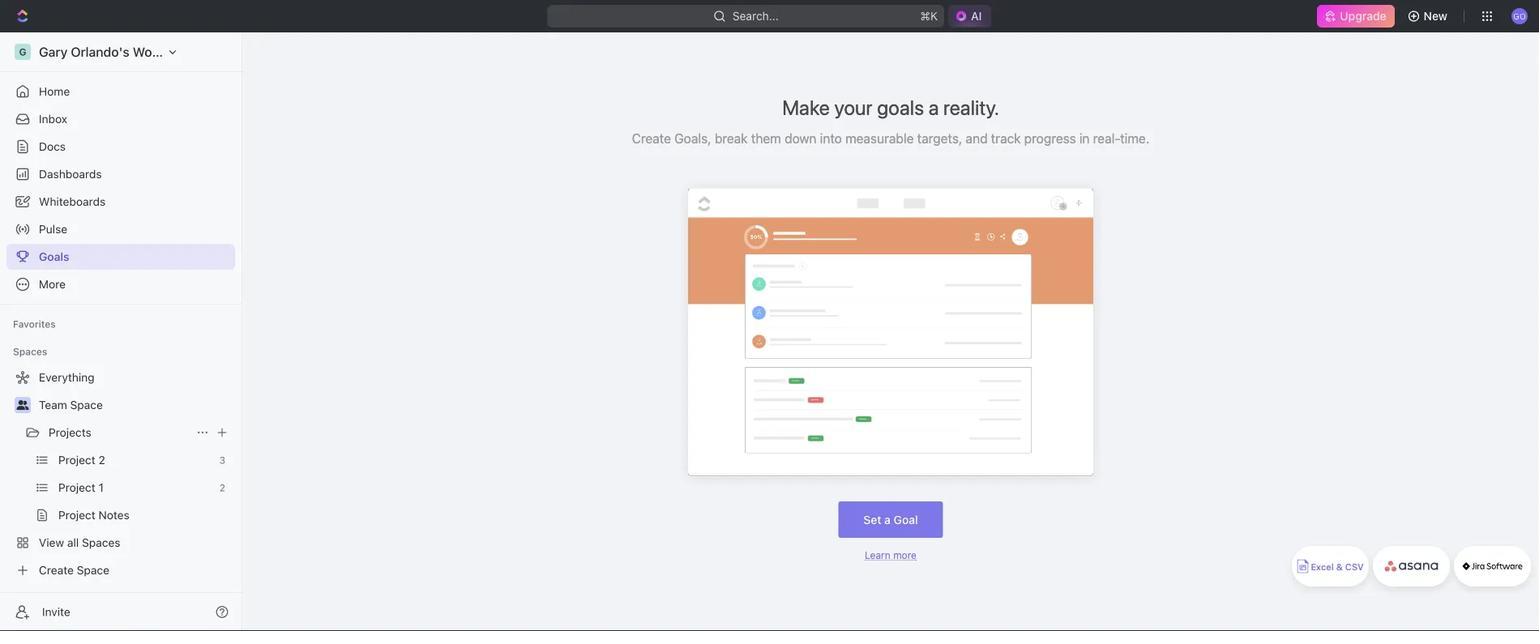 Task type: describe. For each thing, give the bounding box(es) containing it.
go
[[1513, 11, 1526, 20]]

0 horizontal spatial spaces
[[13, 346, 47, 357]]

your
[[834, 95, 873, 119]]

learn more
[[865, 550, 917, 561]]

project 2
[[58, 453, 105, 467]]

goals,
[[674, 131, 711, 146]]

everything link
[[6, 365, 232, 391]]

home
[[39, 85, 70, 98]]

home link
[[6, 79, 235, 105]]

project 2 link
[[58, 447, 213, 473]]

create for create space
[[39, 564, 74, 577]]

pulse
[[39, 222, 67, 236]]

real-
[[1093, 131, 1120, 146]]

view all spaces
[[39, 536, 120, 549]]

team space link
[[39, 392, 232, 418]]

workspace
[[133, 44, 200, 60]]

measurable
[[845, 131, 914, 146]]

favorites
[[13, 319, 56, 330]]

docs
[[39, 140, 66, 153]]

progress
[[1024, 131, 1076, 146]]

⌘k
[[920, 9, 938, 23]]

set
[[863, 513, 881, 526]]

csv
[[1345, 562, 1364, 573]]

3
[[219, 455, 225, 466]]

into
[[820, 131, 842, 146]]

track
[[991, 131, 1021, 146]]

g
[[19, 46, 26, 58]]

whiteboards link
[[6, 189, 235, 215]]

targets,
[[917, 131, 962, 146]]

everything
[[39, 371, 95, 384]]

inbox
[[39, 112, 67, 126]]

all
[[67, 536, 79, 549]]

projects
[[49, 426, 91, 439]]

goal
[[894, 513, 918, 526]]

create for create goals, break them down into measurable targets, and track progress in real-time.
[[632, 131, 671, 146]]

1 vertical spatial 2
[[219, 482, 225, 494]]

excel & csv
[[1311, 562, 1364, 573]]

sidebar navigation
[[0, 32, 246, 631]]

space for create space
[[77, 564, 109, 577]]

pulse link
[[6, 216, 235, 242]]

upgrade
[[1340, 9, 1386, 23]]

create goals, break them down into measurable targets, and track progress in real-time.
[[632, 131, 1149, 146]]

project 1 link
[[58, 475, 213, 501]]

in
[[1079, 131, 1090, 146]]

favorites button
[[6, 314, 62, 334]]

orlando's
[[71, 44, 129, 60]]

more
[[39, 278, 66, 291]]

excel & csv link
[[1292, 546, 1369, 587]]

spaces inside 'link'
[[82, 536, 120, 549]]

notes
[[98, 509, 129, 522]]



Task type: locate. For each thing, give the bounding box(es) containing it.
0 horizontal spatial create
[[39, 564, 74, 577]]

tree inside sidebar navigation
[[6, 365, 235, 584]]

view all spaces link
[[6, 530, 232, 556]]

projects link
[[49, 420, 190, 446]]

invite
[[42, 605, 70, 619]]

create down view at the bottom left of page
[[39, 564, 74, 577]]

down
[[785, 131, 817, 146]]

1 vertical spatial space
[[77, 564, 109, 577]]

tree
[[6, 365, 235, 584]]

2
[[98, 453, 105, 467], [219, 482, 225, 494]]

space up projects
[[70, 398, 103, 412]]

set a goal
[[863, 513, 918, 526]]

make your goals a reality.
[[782, 95, 999, 119]]

0 vertical spatial project
[[58, 453, 95, 467]]

project for project notes
[[58, 509, 95, 522]]

more
[[893, 550, 917, 561]]

project notes
[[58, 509, 129, 522]]

more button
[[6, 272, 235, 297]]

3 project from the top
[[58, 509, 95, 522]]

search...
[[732, 9, 779, 23]]

gary orlando's workspace, , element
[[15, 44, 31, 60]]

gary orlando's workspace
[[39, 44, 200, 60]]

1 vertical spatial project
[[58, 481, 95, 494]]

1 vertical spatial create
[[39, 564, 74, 577]]

0 horizontal spatial 2
[[98, 453, 105, 467]]

0 horizontal spatial a
[[884, 513, 891, 526]]

and
[[966, 131, 988, 146]]

space down view all spaces
[[77, 564, 109, 577]]

1
[[98, 481, 104, 494]]

new
[[1424, 9, 1447, 23]]

make
[[782, 95, 830, 119]]

a
[[928, 95, 939, 119], [884, 513, 891, 526]]

ai
[[971, 9, 982, 23]]

0 vertical spatial a
[[928, 95, 939, 119]]

whiteboards
[[39, 195, 106, 208]]

project left the 1
[[58, 481, 95, 494]]

project notes link
[[58, 502, 232, 528]]

1 vertical spatial a
[[884, 513, 891, 526]]

0 vertical spatial 2
[[98, 453, 105, 467]]

excel
[[1311, 562, 1334, 573]]

create space link
[[6, 558, 232, 584]]

0 vertical spatial spaces
[[13, 346, 47, 357]]

2 down 3
[[219, 482, 225, 494]]

project for project 1
[[58, 481, 95, 494]]

learn
[[865, 550, 891, 561]]

0 vertical spatial space
[[70, 398, 103, 412]]

ai button
[[948, 5, 992, 28]]

project up the "project 1"
[[58, 453, 95, 467]]

docs link
[[6, 134, 235, 160]]

create inside tree
[[39, 564, 74, 577]]

them
[[751, 131, 781, 146]]

reality.
[[943, 95, 999, 119]]

1 horizontal spatial spaces
[[82, 536, 120, 549]]

dashboards
[[39, 167, 102, 181]]

time.
[[1120, 131, 1149, 146]]

2 project from the top
[[58, 481, 95, 494]]

1 horizontal spatial 2
[[219, 482, 225, 494]]

team
[[39, 398, 67, 412]]

new button
[[1401, 3, 1457, 29]]

create space
[[39, 564, 109, 577]]

a up "targets,"
[[928, 95, 939, 119]]

inbox link
[[6, 106, 235, 132]]

upgrade link
[[1317, 5, 1394, 28]]

1 project from the top
[[58, 453, 95, 467]]

tree containing everything
[[6, 365, 235, 584]]

1 vertical spatial spaces
[[82, 536, 120, 549]]

2 up the 1
[[98, 453, 105, 467]]

project for project 2
[[58, 453, 95, 467]]

team space
[[39, 398, 103, 412]]

go button
[[1507, 3, 1533, 29]]

goals
[[877, 95, 924, 119]]

2 vertical spatial project
[[58, 509, 95, 522]]

space inside create space link
[[77, 564, 109, 577]]

space for team space
[[70, 398, 103, 412]]

spaces down favorites
[[13, 346, 47, 357]]

0 vertical spatial create
[[632, 131, 671, 146]]

space
[[70, 398, 103, 412], [77, 564, 109, 577]]

goals
[[39, 250, 69, 263]]

spaces
[[13, 346, 47, 357], [82, 536, 120, 549]]

&
[[1336, 562, 1343, 573]]

space inside team space link
[[70, 398, 103, 412]]

create left goals,
[[632, 131, 671, 146]]

1 horizontal spatial create
[[632, 131, 671, 146]]

learn more link
[[865, 550, 917, 561]]

break
[[715, 131, 748, 146]]

project up view all spaces
[[58, 509, 95, 522]]

user group image
[[17, 400, 29, 410]]

create
[[632, 131, 671, 146], [39, 564, 74, 577]]

1 horizontal spatial a
[[928, 95, 939, 119]]

dashboards link
[[6, 161, 235, 187]]

goals link
[[6, 244, 235, 270]]

view
[[39, 536, 64, 549]]

project 1
[[58, 481, 104, 494]]

project
[[58, 453, 95, 467], [58, 481, 95, 494], [58, 509, 95, 522]]

a right set
[[884, 513, 891, 526]]

spaces right all
[[82, 536, 120, 549]]

gary
[[39, 44, 68, 60]]



Task type: vqa. For each thing, say whether or not it's contained in the screenshot.
bottommost Today
no



